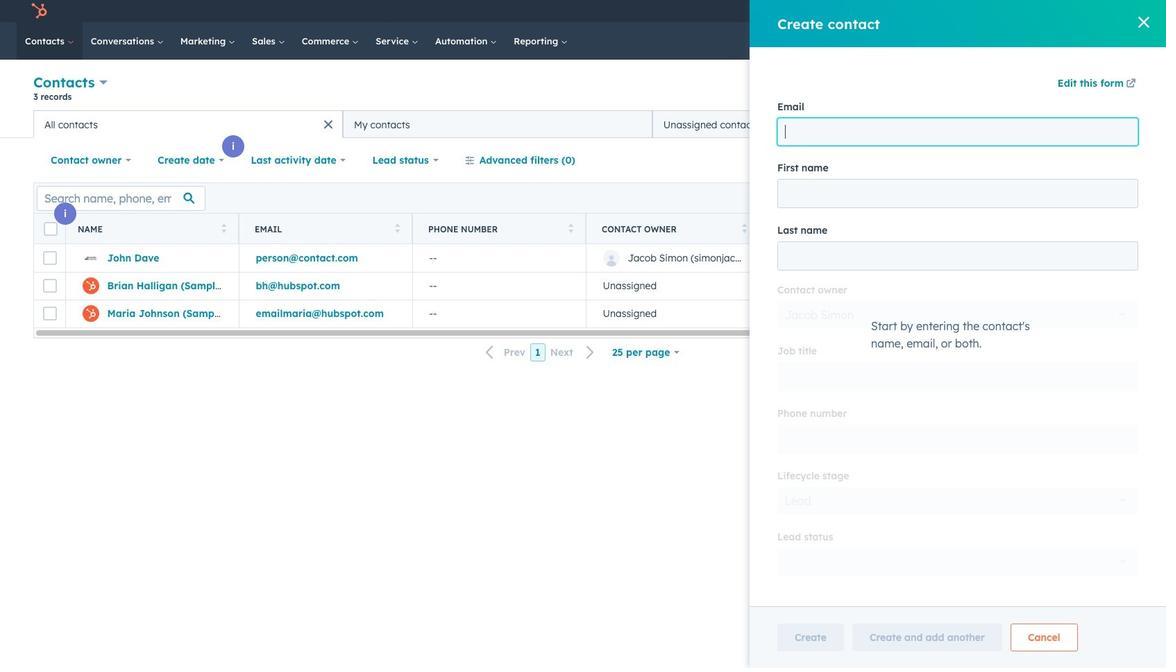 Task type: vqa. For each thing, say whether or not it's contained in the screenshot.
fourth Press to sort. element
yes



Task type: locate. For each thing, give the bounding box(es) containing it.
pagination navigation
[[478, 344, 604, 362]]

2 press to sort. image from the left
[[569, 223, 574, 233]]

3 press to sort. element from the left
[[569, 223, 574, 235]]

1 press to sort. image from the left
[[395, 223, 400, 233]]

0 horizontal spatial press to sort. image
[[395, 223, 400, 233]]

jacob simon image
[[1072, 5, 1084, 17]]

1 horizontal spatial press to sort. image
[[569, 223, 574, 233]]

press to sort. image
[[221, 223, 226, 233], [742, 223, 747, 233]]

press to sort. image for second press to sort. element from the right
[[569, 223, 574, 233]]

0 horizontal spatial press to sort. image
[[221, 223, 226, 233]]

column header
[[760, 214, 934, 245]]

press to sort. element
[[221, 223, 226, 235], [395, 223, 400, 235], [569, 223, 574, 235], [742, 223, 747, 235]]

Search name, phone, email addresses, or company search field
[[37, 186, 206, 211]]

Search HubSpot search field
[[972, 29, 1118, 53]]

banner
[[33, 71, 1134, 110]]

press to sort. image
[[395, 223, 400, 233], [569, 223, 574, 233]]

2 press to sort. element from the left
[[395, 223, 400, 235]]

1 horizontal spatial press to sort. image
[[742, 223, 747, 233]]

menu
[[864, 0, 1150, 22]]



Task type: describe. For each thing, give the bounding box(es) containing it.
4 press to sort. element from the left
[[742, 223, 747, 235]]

1 press to sort. element from the left
[[221, 223, 226, 235]]

1 press to sort. image from the left
[[221, 223, 226, 233]]

2 press to sort. image from the left
[[742, 223, 747, 233]]

marketplaces image
[[967, 6, 979, 19]]

press to sort. image for 2nd press to sort. element from the left
[[395, 223, 400, 233]]



